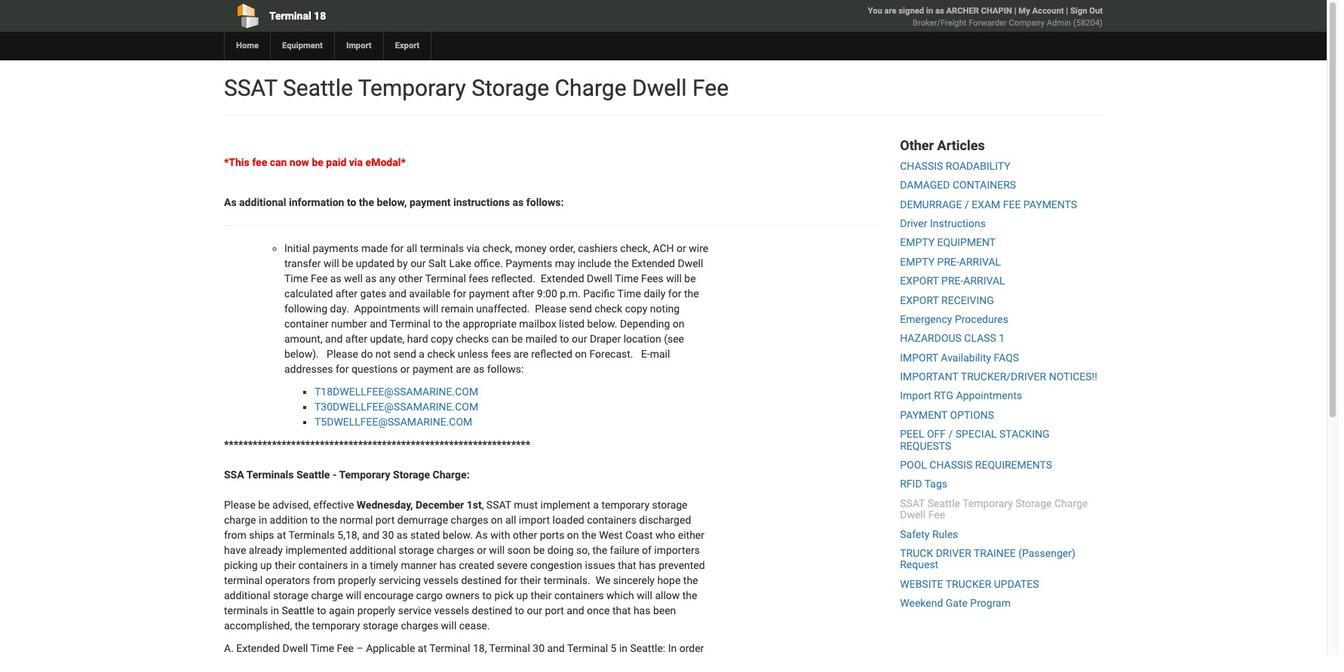 Task type: describe. For each thing, give the bounding box(es) containing it.
2 empty from the top
[[901, 256, 935, 268]]

0 horizontal spatial check
[[427, 348, 455, 360]]

0 horizontal spatial or
[[401, 363, 410, 375]]

0 vertical spatial additional
[[239, 196, 286, 208]]

and down normal
[[362, 529, 380, 541]]

trucker
[[946, 578, 992, 590]]

seattle down "equipment" link
[[283, 75, 353, 101]]

0 vertical spatial up
[[260, 559, 272, 571]]

0 horizontal spatial can
[[270, 156, 287, 168]]

well
[[344, 272, 363, 285]]

west
[[599, 529, 623, 541]]

initial payments made for all terminals via check, money order, cashiers check, ach or wire transfer will be updated by our salt lake office. payments may include the extended dwell time fee as well as any other terminal fees reflected.  extended dwell time fees will be calculated after gates and available for payment after 9:00 p.m. pacific time daily for the following day.  appointments will remain unaffected.  please send check copy noting container number and terminal to the appropriate mailbox listed below. depending on amount, and after update, hard copy checks can be mailed to our draper location (see below).   please do not send a check unless fees are reflected on forecast.   e-mail addresses for questions or payment are as follows:
[[285, 242, 709, 375]]

weekend
[[901, 597, 944, 609]]

0 horizontal spatial as
[[224, 196, 237, 208]]

sincerely
[[613, 574, 655, 586]]

the down effective
[[323, 514, 337, 526]]

terminals inside initial payments made for all terminals via check, money order, cashiers check, ach or wire transfer will be updated by our salt lake office. payments may include the extended dwell time fee as well as any other terminal fees reflected.  extended dwell time fees will be calculated after gates and available for payment after 9:00 p.m. pacific time daily for the following day.  appointments will remain unaffected.  please send check copy noting container number and terminal to the appropriate mailbox listed below. depending on amount, and after update, hard copy checks can be mailed to our draper location (see below).   please do not send a check unless fees are reflected on forecast.   e-mail addresses for questions or payment are as follows:
[[420, 242, 464, 254]]

as left well
[[330, 272, 342, 285]]

my
[[1019, 6, 1031, 16]]

gates
[[360, 288, 387, 300]]

our inside , ssat must implement a temporary storage charge in addition to the normal port demurrage charges on all import loaded containers discharged from ships at terminals 5,18, and 30 as stated below. as with other ports on the west coast who either have already implemented additional storage charges or will soon be doing so, the failure of importers picking up their containers in a timely manner has created severe congestion issues that has prevented terminal operators from properly servicing vessels destined for their terminals.  we sincerely hope the additional storage charge will encourage cargo owners to pick up their containers which will allow the terminals in seattle to again properly service vessels destined to our port and once that has been accomplished, the temporary storage charges will cease.
[[527, 605, 543, 617]]

operators
[[265, 574, 310, 586]]

admin
[[1047, 18, 1072, 28]]

pick
[[495, 589, 514, 602]]

2 vertical spatial payment
[[413, 363, 453, 375]]

0 vertical spatial fees
[[469, 272, 489, 285]]

please inside initial payments made for all terminals via check, money order, cashiers check, ach or wire transfer will be updated by our salt lake office. payments may include the extended dwell time fee as well as any other terminal fees reflected.  extended dwell time fees will be calculated after gates and available for payment after 9:00 p.m. pacific time daily for the following day.  appointments will remain unaffected.  please send check copy noting container number and terminal to the appropriate mailbox listed below. depending on amount, and after update, hard copy checks can be mailed to our draper location (see below).   please do not send a check unless fees are reflected on forecast.   e-mail addresses for questions or payment are as follows:
[[535, 303, 567, 315]]

may
[[555, 257, 575, 269]]

0 vertical spatial payment
[[410, 196, 451, 208]]

charge:
[[433, 469, 470, 481]]

export link
[[383, 32, 431, 60]]

for left questions
[[336, 363, 349, 375]]

,
[[482, 499, 484, 511]]

in
[[668, 642, 677, 654]]

broker/freight
[[913, 18, 967, 28]]

not
[[376, 348, 391, 360]]

1 vertical spatial a
[[593, 499, 599, 511]]

be down wire
[[685, 272, 696, 285]]

website trucker updates link
[[901, 578, 1040, 590]]

1 vertical spatial please
[[224, 499, 256, 511]]

storage down 'operators'
[[273, 589, 309, 602]]

update,
[[370, 333, 405, 345]]

1 vertical spatial send
[[394, 348, 417, 360]]

safety
[[901, 528, 930, 540]]

servicing
[[379, 574, 421, 586]]

the left below, at the top left of page
[[359, 196, 374, 208]]

encourage
[[364, 589, 414, 602]]

stated
[[411, 529, 440, 541]]

storage up manner
[[399, 544, 434, 556]]

be up well
[[342, 257, 354, 269]]

be inside , ssat must implement a temporary storage charge in addition to the normal port demurrage charges on all import loaded containers discharged from ships at terminals 5,18, and 30 as stated below. as with other ports on the west coast who either have already implemented additional storage charges or will soon be doing so, the failure of importers picking up their containers in a timely manner has created severe congestion issues that has prevented terminal operators from properly servicing vessels destined for their terminals.  we sincerely hope the additional storage charge will encourage cargo owners to pick up their containers which will allow the terminals in seattle to again properly service vessels destined to our port and once that has been accomplished, the temporary storage charges will cease.
[[534, 544, 545, 556]]

terminal down salt in the top of the page
[[425, 272, 466, 285]]

the right allow
[[683, 589, 698, 602]]

faqs
[[994, 351, 1020, 364]]

who
[[656, 529, 676, 541]]

2 vertical spatial are
[[456, 363, 471, 375]]

for up 'remain'
[[453, 288, 467, 300]]

made
[[362, 242, 388, 254]]

for up noting
[[669, 288, 682, 300]]

safety rules link
[[901, 528, 959, 540]]

at inside , ssat must implement a temporary storage charge in addition to the normal port demurrage charges on all import loaded containers discharged from ships at terminals 5,18, and 30 as stated below. as with other ports on the west coast who either have already implemented additional storage charges or will soon be doing so, the failure of importers picking up their containers in a timely manner has created severe congestion issues that has prevented terminal operators from properly servicing vessels destined for their terminals.  we sincerely hope the additional storage charge will encourage cargo owners to pick up their containers which will allow the terminals in seattle to again properly service vessels destined to our port and once that has been accomplished, the temporary storage charges will cease.
[[277, 529, 286, 541]]

empty equipment link
[[901, 237, 996, 249]]

1 vertical spatial their
[[520, 574, 541, 586]]

will down with at bottom left
[[489, 544, 505, 556]]

will right the fees
[[667, 272, 682, 285]]

once
[[587, 605, 610, 617]]

fee inside initial payments made for all terminals via check, money order, cashiers check, ach or wire transfer will be updated by our salt lake office. payments may include the extended dwell time fee as well as any other terminal fees reflected.  extended dwell time fees will be calculated after gates and available for payment after 9:00 p.m. pacific time daily for the following day.  appointments will remain unaffected.  please send check copy noting container number and terminal to the appropriate mailbox listed below. depending on amount, and after update, hard copy checks can be mailed to our draper location (see below).   please do not send a check unless fees are reflected on forecast.   e-mail addresses for questions or payment are as follows:
[[311, 272, 328, 285]]

off
[[928, 428, 947, 440]]

terminal 18 link
[[224, 0, 577, 32]]

2 vertical spatial charges
[[401, 620, 439, 632]]

important
[[901, 371, 959, 383]]

money
[[515, 242, 547, 254]]

as inside you are signed in as archer chapin | my account | sign out broker/freight forwarder company admin (58204)
[[936, 6, 945, 16]]

soon
[[508, 544, 531, 556]]

payment
[[901, 409, 948, 421]]

terminal left the 18
[[269, 10, 311, 22]]

dwell inside a. extended dwell time fee – applicable at terminal 18, terminal 30 and terminal 5 in seattle: in order
[[283, 642, 308, 654]]

on right reflected
[[575, 348, 587, 360]]

will down available
[[423, 303, 439, 315]]

remain
[[441, 303, 474, 315]]

home
[[236, 41, 259, 51]]

all inside initial payments made for all terminals via check, money order, cashiers check, ach or wire transfer will be updated by our salt lake office. payments may include the extended dwell time fee as well as any other terminal fees reflected.  extended dwell time fees will be calculated after gates and available for payment after 9:00 p.m. pacific time daily for the following day.  appointments will remain unaffected.  please send check copy noting container number and terminal to the appropriate mailbox listed below. depending on amount, and after update, hard copy checks can be mailed to our draper location (see below).   please do not send a check unless fees are reflected on forecast.   e-mail addresses for questions or payment are as follows:
[[407, 242, 418, 254]]

my account link
[[1019, 6, 1065, 16]]

0 vertical spatial destined
[[461, 574, 502, 586]]

0 vertical spatial import
[[346, 41, 372, 51]]

1 vertical spatial destined
[[472, 605, 513, 617]]

ships
[[249, 529, 274, 541]]

ssat seattle temporary storage charge dwell fee
[[224, 75, 729, 101]]

5,18,
[[338, 529, 360, 541]]

coast
[[626, 529, 653, 541]]

hard
[[407, 333, 428, 345]]

after down number
[[346, 333, 368, 345]]

2 | from the left
[[1067, 6, 1069, 16]]

0 horizontal spatial ssat
[[224, 75, 277, 101]]

1 horizontal spatial storage
[[472, 75, 550, 101]]

2 vertical spatial containers
[[555, 589, 604, 602]]

to left pick
[[483, 589, 492, 602]]

1 horizontal spatial are
[[514, 348, 529, 360]]

0 vertical spatial from
[[224, 529, 247, 541]]

0 vertical spatial arrival
[[960, 256, 1002, 268]]

cease.
[[459, 620, 490, 632]]

pool chassis requirements link
[[901, 459, 1053, 471]]

and down any
[[389, 288, 407, 300]]

0 vertical spatial pre-
[[938, 256, 960, 268]]

*this
[[224, 156, 250, 168]]

special
[[956, 428, 997, 440]]

0 vertical spatial port
[[376, 514, 395, 526]]

2 vertical spatial additional
[[224, 589, 271, 602]]

for up the by
[[391, 242, 404, 254]]

will left the cease.
[[441, 620, 457, 632]]

import inside other articles chassis roadability damaged containers demurrage / exam fee payments driver instructions empty equipment empty pre-arrival export pre-arrival export receiving emergency procedures hazardous class 1 import availability faqs important trucker/driver notices!! import rtg appointments payment options peel off / special stacking requests pool chassis requirements rfid tags ssat seattle temporary storage charge dwell fee safety rules truck driver trainee (passenger) request website trucker updates weekend gate program
[[901, 390, 932, 402]]

ssat inside , ssat must implement a temporary storage charge in addition to the normal port demurrage charges on all import loaded containers discharged from ships at terminals 5,18, and 30 as stated below. as with other ports on the west coast who either have already implemented additional storage charges or will soon be doing so, the failure of importers picking up their containers in a timely manner has created severe congestion issues that has prevented terminal operators from properly servicing vessels destined for their terminals.  we sincerely hope the additional storage charge will encourage cargo owners to pick up their containers which will allow the terminals in seattle to again properly service vessels destined to our port and once that has been accomplished, the temporary storage charges will cease.
[[487, 499, 512, 511]]

rfid tags link
[[901, 478, 948, 490]]

fee
[[252, 156, 267, 168]]

1 vertical spatial /
[[949, 428, 954, 440]]

2 vertical spatial a
[[362, 559, 367, 571]]

options
[[951, 409, 995, 421]]

has down of
[[639, 559, 656, 571]]

as inside , ssat must implement a temporary storage charge in addition to the normal port demurrage charges on all import loaded containers discharged from ships at terminals 5,18, and 30 as stated below. as with other ports on the west coast who either have already implemented additional storage charges or will soon be doing so, the failure of importers picking up their containers in a timely manner has created severe congestion issues that has prevented terminal operators from properly servicing vessels destined for their terminals.  we sincerely hope the additional storage charge will encourage cargo owners to pick up their containers which will allow the terminals in seattle to again properly service vessels destined to our port and once that has been accomplished, the temporary storage charges will cease.
[[397, 529, 408, 541]]

t18dwellfee@ssamarine.com t30dwellfee@ssamarine.com t5dwellfee@ssamarine.com
[[315, 386, 479, 428]]

0 vertical spatial /
[[965, 198, 970, 210]]

checks
[[456, 333, 489, 345]]

on down loaded
[[567, 529, 579, 541]]

1st
[[467, 499, 482, 511]]

1 vertical spatial containers
[[298, 559, 348, 571]]

1 vertical spatial from
[[313, 574, 335, 586]]

and left once
[[567, 605, 585, 617]]

amount,
[[285, 333, 323, 345]]

will up again
[[346, 589, 362, 602]]

be left the advised, on the bottom left of page
[[258, 499, 270, 511]]

1 vertical spatial copy
[[431, 333, 453, 345]]

in left timely
[[351, 559, 359, 571]]

0 vertical spatial send
[[570, 303, 592, 315]]

has left been
[[634, 605, 651, 617]]

chapin
[[982, 6, 1013, 16]]

0 vertical spatial temporary
[[358, 75, 466, 101]]

other inside , ssat must implement a temporary storage charge in addition to the normal port demurrage charges on all import loaded containers discharged from ships at terminals 5,18, and 30 as stated below. as with other ports on the west coast who either have already implemented additional storage charges or will soon be doing so, the failure of importers picking up their containers in a timely manner has created severe congestion issues that has prevented terminal operators from properly servicing vessels destined for their terminals.  we sincerely hope the additional storage charge will encourage cargo owners to pick up their containers which will allow the terminals in seattle to again properly service vessels destined to our port and once that has been accomplished, the temporary storage charges will cease.
[[513, 529, 538, 541]]

rtg
[[935, 390, 954, 402]]

1 horizontal spatial fees
[[491, 348, 511, 360]]

t30dwellfee@ssamarine.com
[[315, 401, 479, 413]]

sign
[[1071, 6, 1088, 16]]

0 vertical spatial that
[[618, 559, 637, 571]]

as right instructions
[[513, 196, 524, 208]]

1 vertical spatial vessels
[[434, 605, 470, 617]]

daily
[[644, 288, 666, 300]]

terminal left "18,"
[[430, 642, 471, 654]]

prevented
[[659, 559, 705, 571]]

to down effective
[[311, 514, 320, 526]]

created
[[459, 559, 495, 571]]

mail
[[650, 348, 671, 360]]

follows: inside initial payments made for all terminals via check, money order, cashiers check, ach or wire transfer will be updated by our salt lake office. payments may include the extended dwell time fee as well as any other terminal fees reflected.  extended dwell time fees will be calculated after gates and available for payment after 9:00 p.m. pacific time daily for the following day.  appointments will remain unaffected.  please send check copy noting container number and terminal to the appropriate mailbox listed below. depending on amount, and after update, hard copy checks can be mailed to our draper location (see below).   please do not send a check unless fees are reflected on forecast.   e-mail addresses for questions or payment are as follows:
[[487, 363, 524, 375]]

important trucker/driver notices!! link
[[901, 371, 1098, 383]]

t30dwellfee@ssamarine.com link
[[315, 401, 479, 413]]

other inside initial payments made for all terminals via check, money order, cashiers check, ach or wire transfer will be updated by our salt lake office. payments may include the extended dwell time fee as well as any other terminal fees reflected.  extended dwell time fees will be calculated after gates and available for payment after 9:00 p.m. pacific time daily for the following day.  appointments will remain unaffected.  please send check copy noting container number and terminal to the appropriate mailbox listed below. depending on amount, and after update, hard copy checks can be mailed to our draper location (see below).   please do not send a check unless fees are reflected on forecast.   e-mail addresses for questions or payment are as follows:
[[399, 272, 423, 285]]

as additional information to the below, payment instructions as follows:
[[224, 196, 564, 208]]

listed
[[559, 318, 585, 330]]

manner
[[401, 559, 437, 571]]

receiving
[[942, 294, 995, 306]]

–
[[357, 642, 364, 654]]

0 vertical spatial charges
[[451, 514, 489, 526]]

fee inside a. extended dwell time fee – applicable at terminal 18, terminal 30 and terminal 5 in seattle: in order
[[337, 642, 354, 654]]

1 horizontal spatial copy
[[625, 303, 648, 315]]

will down sincerely
[[637, 589, 653, 602]]

the up the so,
[[582, 529, 597, 541]]

0 horizontal spatial storage
[[393, 469, 430, 481]]

5
[[611, 642, 617, 654]]

0 vertical spatial follows:
[[527, 196, 564, 208]]

in up accomplished,
[[271, 605, 279, 617]]

seattle inside , ssat must implement a temporary storage charge in addition to the normal port demurrage charges on all import loaded containers discharged from ships at terminals 5,18, and 30 as stated below. as with other ports on the west coast who either have already implemented additional storage charges or will soon be doing so, the failure of importers picking up their containers in a timely manner has created severe congestion issues that has prevented terminal operators from properly servicing vessels destined for their terminals.  we sincerely hope the additional storage charge will encourage cargo owners to pick up their containers which will allow the terminals in seattle to again properly service vessels destined to our port and once that has been accomplished, the temporary storage charges will cease.
[[282, 605, 315, 617]]

1 vertical spatial charges
[[437, 544, 475, 556]]

include
[[578, 257, 612, 269]]

dwell inside other articles chassis roadability damaged containers demurrage / exam fee payments driver instructions empty equipment empty pre-arrival export pre-arrival export receiving emergency procedures hazardous class 1 import availability faqs important trucker/driver notices!! import rtg appointments payment options peel off / special stacking requests pool chassis requirements rfid tags ssat seattle temporary storage charge dwell fee safety rules truck driver trainee (passenger) request website trucker updates weekend gate program
[[901, 509, 926, 521]]

appropriate
[[463, 318, 517, 330]]

please be advised, effective wednesday, december 1st
[[224, 499, 482, 511]]

information
[[289, 196, 344, 208]]

trucker/driver
[[961, 371, 1047, 383]]

fees
[[642, 272, 664, 285]]

to left again
[[317, 605, 326, 617]]

out
[[1090, 6, 1103, 16]]

the right accomplished,
[[295, 620, 310, 632]]

2 export from the top
[[901, 294, 939, 306]]

1 vertical spatial pre-
[[942, 275, 964, 287]]

2 vertical spatial their
[[531, 589, 552, 602]]

1 vertical spatial port
[[545, 605, 564, 617]]

after down well
[[336, 288, 358, 300]]

and down number
[[325, 333, 343, 345]]

container
[[285, 318, 329, 330]]

0 vertical spatial extended
[[632, 257, 675, 269]]

0 horizontal spatial temporary
[[312, 620, 360, 632]]

seattle:
[[631, 642, 666, 654]]

(see
[[664, 333, 685, 345]]

depending
[[620, 318, 671, 330]]

in up ships
[[259, 514, 267, 526]]

export
[[395, 41, 420, 51]]

after left 9:00
[[513, 288, 535, 300]]

the up issues
[[593, 544, 608, 556]]

1 horizontal spatial extended
[[541, 272, 585, 285]]

0 vertical spatial temporary
[[602, 499, 650, 511]]

1 vertical spatial our
[[572, 333, 588, 345]]

1 vertical spatial properly
[[358, 605, 396, 617]]

on up (see
[[673, 318, 685, 330]]

be right now
[[312, 156, 324, 168]]

all inside , ssat must implement a temporary storage charge in addition to the normal port demurrage charges on all import loaded containers discharged from ships at terminals 5,18, and 30 as stated below. as with other ports on the west coast who either have already implemented additional storage charges or will soon be doing so, the failure of importers picking up their containers in a timely manner has created severe congestion issues that has prevented terminal operators from properly servicing vessels destined for their terminals.  we sincerely hope the additional storage charge will encourage cargo owners to pick up their containers which will allow the terminals in seattle to again properly service vessels destined to our port and once that has been accomplished, the temporary storage charges will cease.
[[506, 514, 517, 526]]

a.
[[224, 642, 234, 654]]

on up with at bottom left
[[491, 514, 503, 526]]

0 horizontal spatial charge
[[224, 514, 256, 526]]

hazardous class 1 link
[[901, 332, 1005, 344]]

1 vertical spatial that
[[613, 605, 631, 617]]

0 horizontal spatial charge
[[555, 75, 627, 101]]

website
[[901, 578, 944, 590]]

2 check, from the left
[[621, 242, 651, 254]]

time down transfer
[[285, 272, 308, 285]]

0 vertical spatial properly
[[338, 574, 376, 586]]



Task type: locate. For each thing, give the bounding box(es) containing it.
destined down pick
[[472, 605, 513, 617]]

and inside a. extended dwell time fee – applicable at terminal 18, terminal 30 and terminal 5 in seattle: in order
[[548, 642, 565, 654]]

loaded
[[553, 514, 585, 526]]

up down already
[[260, 559, 272, 571]]

1 vertical spatial appointments
[[957, 390, 1023, 402]]

as down *this
[[224, 196, 237, 208]]

send up listed
[[570, 303, 592, 315]]

the right daily
[[684, 288, 699, 300]]

addresses
[[285, 363, 333, 375]]

0 vertical spatial are
[[885, 6, 897, 16]]

pool
[[901, 459, 927, 471]]

via for paid
[[349, 156, 363, 168]]

terminals right ssa
[[247, 469, 294, 481]]

in right the 5
[[620, 642, 628, 654]]

mailed
[[526, 333, 558, 345]]

terminal
[[269, 10, 311, 22], [425, 272, 466, 285], [390, 318, 431, 330], [430, 642, 471, 654], [490, 642, 530, 654], [567, 642, 608, 654]]

1 vertical spatial export
[[901, 294, 939, 306]]

and up update, at the left bottom of page
[[370, 318, 387, 330]]

in inside a. extended dwell time fee – applicable at terminal 18, terminal 30 and terminal 5 in seattle: in order
[[620, 642, 628, 654]]

additional up timely
[[350, 544, 396, 556]]

0 horizontal spatial via
[[349, 156, 363, 168]]

import left export link
[[346, 41, 372, 51]]

peel off / special stacking requests link
[[901, 428, 1050, 452]]

other articles chassis roadability damaged containers demurrage / exam fee payments driver instructions empty equipment empty pre-arrival export pre-arrival export receiving emergency procedures hazardous class 1 import availability faqs important trucker/driver notices!! import rtg appointments payment options peel off / special stacking requests pool chassis requirements rfid tags ssat seattle temporary storage charge dwell fee safety rules truck driver trainee (passenger) request website trucker updates weekend gate program
[[901, 137, 1098, 609]]

0 vertical spatial as
[[224, 196, 237, 208]]

signed
[[899, 6, 925, 16]]

check, left ach at the top of page
[[621, 242, 651, 254]]

1 horizontal spatial up
[[517, 589, 528, 602]]

1 vertical spatial storage
[[393, 469, 430, 481]]

addition
[[270, 514, 308, 526]]

as up gates
[[366, 272, 377, 285]]

30 inside a. extended dwell time fee – applicable at terminal 18, terminal 30 and terminal 5 in seattle: in order
[[533, 642, 545, 654]]

1 vertical spatial import
[[901, 390, 932, 402]]

1 vertical spatial chassis
[[930, 459, 973, 471]]

fee inside other articles chassis roadability damaged containers demurrage / exam fee payments driver instructions empty equipment empty pre-arrival export pre-arrival export receiving emergency procedures hazardous class 1 import availability faqs important trucker/driver notices!! import rtg appointments payment options peel off / special stacking requests pool chassis requirements rfid tags ssat seattle temporary storage charge dwell fee safety rules truck driver trainee (passenger) request website trucker updates weekend gate program
[[929, 509, 946, 521]]

normal
[[340, 514, 373, 526]]

must
[[514, 499, 538, 511]]

temporary
[[358, 75, 466, 101], [339, 469, 391, 481], [963, 497, 1014, 509]]

1 vertical spatial 30
[[533, 642, 545, 654]]

1 vertical spatial other
[[513, 529, 538, 541]]

empty down driver
[[901, 237, 935, 249]]

0 vertical spatial other
[[399, 272, 423, 285]]

0 vertical spatial below.
[[588, 318, 618, 330]]

transfer
[[285, 257, 321, 269]]

request
[[901, 559, 939, 571]]

are down mailed at bottom left
[[514, 348, 529, 360]]

0 horizontal spatial send
[[394, 348, 417, 360]]

properly down timely
[[338, 574, 376, 586]]

office. payments
[[474, 257, 553, 269]]

be right soon
[[534, 544, 545, 556]]

check
[[595, 303, 623, 315], [427, 348, 455, 360]]

which
[[607, 589, 635, 602]]

send down "hard" on the bottom left
[[394, 348, 417, 360]]

charges down 1st
[[451, 514, 489, 526]]

class
[[965, 332, 997, 344]]

1 horizontal spatial send
[[570, 303, 592, 315]]

the down prevented
[[684, 574, 699, 586]]

0 horizontal spatial copy
[[431, 333, 453, 345]]

0 horizontal spatial import
[[346, 41, 372, 51]]

calculated
[[285, 288, 333, 300]]

will down payments
[[324, 257, 339, 269]]

terminal left the 5
[[567, 642, 608, 654]]

0 horizontal spatial terminals
[[224, 605, 268, 617]]

or
[[677, 242, 687, 254], [401, 363, 410, 375], [477, 544, 487, 556]]

you
[[868, 6, 883, 16]]

on
[[673, 318, 685, 330], [575, 348, 587, 360], [491, 514, 503, 526], [567, 529, 579, 541]]

1 horizontal spatial our
[[527, 605, 543, 617]]

0 vertical spatial vessels
[[424, 574, 459, 586]]

fees down lake on the top left of page
[[469, 272, 489, 285]]

via inside initial payments made for all terminals via check, money order, cashiers check, ach or wire transfer will be updated by our salt lake office. payments may include the extended dwell time fee as well as any other terminal fees reflected.  extended dwell time fees will be calculated after gates and available for payment after 9:00 p.m. pacific time daily for the following day.  appointments will remain unaffected.  please send check copy noting container number and terminal to the appropriate mailbox listed below. depending on amount, and after update, hard copy checks can be mailed to our draper location (see below).   please do not send a check unless fees are reflected on forecast.   e-mail addresses for questions or payment are as follows:
[[467, 242, 480, 254]]

2 vertical spatial our
[[527, 605, 543, 617]]

copy up the depending
[[625, 303, 648, 315]]

terminals inside , ssat must implement a temporary storage charge in addition to the normal port demurrage charges on all import loaded containers discharged from ships at terminals 5,18, and 30 as stated below. as with other ports on the west coast who either have already implemented additional storage charges or will soon be doing so, the failure of importers picking up their containers in a timely manner has created severe congestion issues that has prevented terminal operators from properly servicing vessels destined for their terminals.  we sincerely hope the additional storage charge will encourage cargo owners to pick up their containers which will allow the terminals in seattle to again properly service vessels destined to our port and once that has been accomplished, the temporary storage charges will cease.
[[224, 605, 268, 617]]

to
[[347, 196, 357, 208], [433, 318, 443, 330], [560, 333, 570, 345], [311, 514, 320, 526], [483, 589, 492, 602], [317, 605, 326, 617], [515, 605, 525, 617]]

0 horizontal spatial appointments
[[354, 303, 421, 315]]

ssat right ,
[[487, 499, 512, 511]]

discharged
[[640, 514, 692, 526]]

extended down accomplished,
[[236, 642, 280, 654]]

below. inside initial payments made for all terminals via check, money order, cashiers check, ach or wire transfer will be updated by our salt lake office. payments may include the extended dwell time fee as well as any other terminal fees reflected.  extended dwell time fees will be calculated after gates and available for payment after 9:00 p.m. pacific time daily for the following day.  appointments will remain unaffected.  please send check copy noting container number and terminal to the appropriate mailbox listed below. depending on amount, and after update, hard copy checks can be mailed to our draper location (see below).   please do not send a check unless fees are reflected on forecast.   e-mail addresses for questions or payment are as follows:
[[588, 318, 618, 330]]

1 vertical spatial via
[[467, 242, 480, 254]]

rules
[[933, 528, 959, 540]]

via right paid
[[349, 156, 363, 168]]

1 horizontal spatial please
[[535, 303, 567, 315]]

t5dwellfee@ssamarine.com
[[315, 416, 473, 428]]

time left daily
[[618, 288, 642, 300]]

a inside initial payments made for all terminals via check, money order, cashiers check, ach or wire transfer will be updated by our salt lake office. payments may include the extended dwell time fee as well as any other terminal fees reflected.  extended dwell time fees will be calculated after gates and available for payment after 9:00 p.m. pacific time daily for the following day.  appointments will remain unaffected.  please send check copy noting container number and terminal to the appropriate mailbox listed below. depending on amount, and after update, hard copy checks can be mailed to our draper location (see below).   please do not send a check unless fees are reflected on forecast.   e-mail addresses for questions or payment are as follows:
[[419, 348, 425, 360]]

picking
[[224, 559, 258, 571]]

owners
[[446, 589, 480, 602]]

as down the unless
[[474, 363, 485, 375]]

port down the wednesday,
[[376, 514, 395, 526]]

1 vertical spatial terminals
[[224, 605, 268, 617]]

import rtg appointments link
[[901, 390, 1023, 402]]

as left stated
[[397, 529, 408, 541]]

, ssat must implement a temporary storage charge in addition to the normal port demurrage charges on all import loaded containers discharged from ships at terminals 5,18, and 30 as stated below. as with other ports on the west coast who either have already implemented additional storage charges or will soon be doing so, the failure of importers picking up their containers in a timely manner has created severe congestion issues that has prevented terminal operators from properly servicing vessels destined for their terminals.  we sincerely hope the additional storage charge will encourage cargo owners to pick up their containers which will allow the terminals in seattle to again properly service vessels destined to our port and once that has been accomplished, the temporary storage charges will cease.
[[224, 499, 705, 632]]

or up t18dwellfee@ssamarine.com link
[[401, 363, 410, 375]]

0 vertical spatial chassis
[[901, 160, 944, 172]]

service
[[398, 605, 432, 617]]

import
[[901, 351, 939, 364]]

1 vertical spatial as
[[476, 529, 488, 541]]

1 horizontal spatial below.
[[588, 318, 618, 330]]

terminal up "hard" on the bottom left
[[390, 318, 431, 330]]

1 horizontal spatial 30
[[533, 642, 545, 654]]

storage
[[472, 75, 550, 101], [393, 469, 430, 481], [1016, 497, 1052, 509]]

1 | from the left
[[1015, 6, 1017, 16]]

send
[[570, 303, 592, 315], [394, 348, 417, 360]]

9:00
[[537, 288, 558, 300]]

and
[[389, 288, 407, 300], [370, 318, 387, 330], [325, 333, 343, 345], [362, 529, 380, 541], [567, 605, 585, 617], [548, 642, 565, 654]]

be left mailed at bottom left
[[512, 333, 523, 345]]

1 horizontal spatial charge
[[311, 589, 343, 602]]

arrival
[[960, 256, 1002, 268], [964, 275, 1006, 287]]

0 vertical spatial please
[[535, 303, 567, 315]]

has left created
[[440, 559, 457, 571]]

are
[[885, 6, 897, 16], [514, 348, 529, 360], [456, 363, 471, 375]]

all
[[407, 242, 418, 254], [506, 514, 517, 526]]

0 vertical spatial our
[[411, 257, 426, 269]]

company
[[1010, 18, 1045, 28]]

containers down implemented
[[298, 559, 348, 571]]

1 vertical spatial extended
[[541, 272, 585, 285]]

0 vertical spatial empty
[[901, 237, 935, 249]]

check down pacific
[[595, 303, 623, 315]]

chassis
[[901, 160, 944, 172], [930, 459, 973, 471]]

2 horizontal spatial storage
[[1016, 497, 1052, 509]]

storage inside other articles chassis roadability damaged containers demurrage / exam fee payments driver instructions empty equipment empty pre-arrival export pre-arrival export receiving emergency procedures hazardous class 1 import availability faqs important trucker/driver notices!! import rtg appointments payment options peel off / special stacking requests pool chassis requirements rfid tags ssat seattle temporary storage charge dwell fee safety rules truck driver trainee (passenger) request website trucker updates weekend gate program
[[1016, 497, 1052, 509]]

will
[[324, 257, 339, 269], [667, 272, 682, 285], [423, 303, 439, 315], [489, 544, 505, 556], [346, 589, 362, 602], [637, 589, 653, 602], [441, 620, 457, 632]]

temporary right -
[[339, 469, 391, 481]]

issues
[[585, 559, 616, 571]]

0 vertical spatial their
[[275, 559, 296, 571]]

implement
[[541, 499, 591, 511]]

can
[[270, 156, 287, 168], [492, 333, 509, 345]]

december
[[416, 499, 464, 511]]

1 vertical spatial below.
[[443, 529, 473, 541]]

appointments inside other articles chassis roadability damaged containers demurrage / exam fee payments driver instructions empty equipment empty pre-arrival export pre-arrival export receiving emergency procedures hazardous class 1 import availability faqs important trucker/driver notices!! import rtg appointments payment options peel off / special stacking requests pool chassis requirements rfid tags ssat seattle temporary storage charge dwell fee safety rules truck driver trainee (passenger) request website trucker updates weekend gate program
[[957, 390, 1023, 402]]

0 vertical spatial storage
[[472, 75, 550, 101]]

can inside initial payments made for all terminals via check, money order, cashiers check, ach or wire transfer will be updated by our salt lake office. payments may include the extended dwell time fee as well as any other terminal fees reflected.  extended dwell time fees will be calculated after gates and available for payment after 9:00 p.m. pacific time daily for the following day.  appointments will remain unaffected.  please send check copy noting container number and terminal to the appropriate mailbox listed below. depending on amount, and after update, hard copy checks can be mailed to our draper location (see below).   please do not send a check unless fees are reflected on forecast.   e-mail addresses for questions or payment are as follows:
[[492, 333, 509, 345]]

1 horizontal spatial check,
[[621, 242, 651, 254]]

their down severe
[[520, 574, 541, 586]]

appointments down gates
[[354, 303, 421, 315]]

30 inside , ssat must implement a temporary storage charge in addition to the normal port demurrage charges on all import loaded containers discharged from ships at terminals 5,18, and 30 as stated below. as with other ports on the west coast who either have already implemented additional storage charges or will soon be doing so, the failure of importers picking up their containers in a timely manner has created severe congestion issues that has prevented terminal operators from properly servicing vessels destined for their terminals.  we sincerely hope the additional storage charge will encourage cargo owners to pick up their containers which will allow the terminals in seattle to again properly service vessels destined to our port and once that has been accomplished, the temporary storage charges will cease.
[[382, 529, 394, 541]]

as inside , ssat must implement a temporary storage charge in addition to the normal port demurrage charges on all import loaded containers discharged from ships at terminals 5,18, and 30 as stated below. as with other ports on the west coast who either have already implemented additional storage charges or will soon be doing so, the failure of importers picking up their containers in a timely manner has created severe congestion issues that has prevented terminal operators from properly servicing vessels destined for their terminals.  we sincerely hope the additional storage charge will encourage cargo owners to pick up their containers which will allow the terminals in seattle to again properly service vessels destined to our port and once that has been accomplished, the temporary storage charges will cease.
[[476, 529, 488, 541]]

2 horizontal spatial our
[[572, 333, 588, 345]]

temporary up the coast
[[602, 499, 650, 511]]

failure
[[610, 544, 640, 556]]

from
[[224, 529, 247, 541], [313, 574, 335, 586]]

our down listed
[[572, 333, 588, 345]]

hope
[[658, 574, 681, 586]]

to down 'remain'
[[433, 318, 443, 330]]

1 vertical spatial charge
[[311, 589, 343, 602]]

0 vertical spatial charge
[[224, 514, 256, 526]]

p.m.
[[560, 288, 581, 300]]

the right include
[[614, 257, 629, 269]]

storage up "discharged"
[[652, 499, 688, 511]]

time
[[285, 272, 308, 285], [615, 272, 639, 285], [618, 288, 642, 300], [311, 642, 334, 654]]

pre- down 'empty pre-arrival' link
[[942, 275, 964, 287]]

arrival down equipment
[[960, 256, 1002, 268]]

storage up applicable
[[363, 620, 398, 632]]

properly
[[338, 574, 376, 586], [358, 605, 396, 617]]

ssat inside other articles chassis roadability damaged containers demurrage / exam fee payments driver instructions empty equipment empty pre-arrival export pre-arrival export receiving emergency procedures hazardous class 1 import availability faqs important trucker/driver notices!! import rtg appointments payment options peel off / special stacking requests pool chassis requirements rfid tags ssat seattle temporary storage charge dwell fee safety rules truck driver trainee (passenger) request website trucker updates weekend gate program
[[901, 497, 925, 509]]

via for terminals
[[467, 242, 480, 254]]

via
[[349, 156, 363, 168], [467, 242, 480, 254]]

at down addition
[[277, 529, 286, 541]]

0 horizontal spatial below.
[[443, 529, 473, 541]]

| left my
[[1015, 6, 1017, 16]]

dwell
[[632, 75, 687, 101], [678, 257, 704, 269], [587, 272, 613, 285], [901, 509, 926, 521], [283, 642, 308, 654]]

1 horizontal spatial via
[[467, 242, 480, 254]]

are right "you"
[[885, 6, 897, 16]]

ach
[[653, 242, 674, 254]]

can right fee at the left top of page
[[270, 156, 287, 168]]

1 vertical spatial temporary
[[312, 620, 360, 632]]

1 horizontal spatial other
[[513, 529, 538, 541]]

all up the by
[[407, 242, 418, 254]]

time left the fees
[[615, 272, 639, 285]]

fees
[[469, 272, 489, 285], [491, 348, 511, 360]]

applicable
[[366, 642, 415, 654]]

0 vertical spatial charge
[[555, 75, 627, 101]]

extended
[[632, 257, 675, 269], [541, 272, 585, 285], [236, 642, 280, 654]]

t18dwellfee@ssamarine.com link
[[315, 386, 479, 398]]

1 horizontal spatial as
[[476, 529, 488, 541]]

empty pre-arrival link
[[901, 256, 1002, 268]]

severe
[[497, 559, 528, 571]]

0 horizontal spatial extended
[[236, 642, 280, 654]]

temporary inside other articles chassis roadability damaged containers demurrage / exam fee payments driver instructions empty equipment empty pre-arrival export pre-arrival export receiving emergency procedures hazardous class 1 import availability faqs important trucker/driver notices!! import rtg appointments payment options peel off / special stacking requests pool chassis requirements rfid tags ssat seattle temporary storage charge dwell fee safety rules truck driver trainee (passenger) request website trucker updates weekend gate program
[[963, 497, 1014, 509]]

the down 'remain'
[[445, 318, 460, 330]]

1 vertical spatial are
[[514, 348, 529, 360]]

either
[[678, 529, 705, 541]]

0 horizontal spatial other
[[399, 272, 423, 285]]

2 vertical spatial extended
[[236, 642, 280, 654]]

payment down "hard" on the bottom left
[[413, 363, 453, 375]]

a down "hard" on the bottom left
[[419, 348, 425, 360]]

equipment link
[[270, 32, 334, 60]]

all up with at bottom left
[[506, 514, 517, 526]]

and left the 5
[[548, 642, 565, 654]]

instructions
[[931, 217, 986, 229]]

to down listed
[[560, 333, 570, 345]]

1 empty from the top
[[901, 237, 935, 249]]

for inside , ssat must implement a temporary storage charge in addition to the normal port demurrage charges on all import loaded containers discharged from ships at terminals 5,18, and 30 as stated below. as with other ports on the west coast who either have already implemented additional storage charges or will soon be doing so, the failure of importers picking up their containers in a timely manner has created severe congestion issues that has prevented terminal operators from properly servicing vessels destined for their terminals.  we sincerely hope the additional storage charge will encourage cargo owners to pick up their containers which will allow the terminals in seattle to again properly service vessels destined to our port and once that has been accomplished, the temporary storage charges will cease.
[[504, 574, 518, 586]]

0 vertical spatial check
[[595, 303, 623, 315]]

1 check, from the left
[[483, 242, 513, 254]]

0 vertical spatial terminals
[[247, 469, 294, 481]]

/ left exam
[[965, 198, 970, 210]]

terminal right "18,"
[[490, 642, 530, 654]]

already
[[249, 544, 283, 556]]

1 vertical spatial payment
[[469, 288, 510, 300]]

charge inside other articles chassis roadability damaged containers demurrage / exam fee payments driver instructions empty equipment empty pre-arrival export pre-arrival export receiving emergency procedures hazardous class 1 import availability faqs important trucker/driver notices!! import rtg appointments payment options peel off / special stacking requests pool chassis requirements rfid tags ssat seattle temporary storage charge dwell fee safety rules truck driver trainee (passenger) request website trucker updates weekend gate program
[[1055, 497, 1089, 509]]

1 horizontal spatial from
[[313, 574, 335, 586]]

1 vertical spatial fees
[[491, 348, 511, 360]]

export pre-arrival link
[[901, 275, 1006, 287]]

appointments inside initial payments made for all terminals via check, money order, cashiers check, ach or wire transfer will be updated by our salt lake office. payments may include the extended dwell time fee as well as any other terminal fees reflected.  extended dwell time fees will be calculated after gates and available for payment after 9:00 p.m. pacific time daily for the following day.  appointments will remain unaffected.  please send check copy noting container number and terminal to the appropriate mailbox listed below. depending on amount, and after update, hard copy checks can be mailed to our draper location (see below).   please do not send a check unless fees are reflected on forecast.   e-mail addresses for questions or payment are as follows:
[[354, 303, 421, 315]]

as left with at bottom left
[[476, 529, 488, 541]]

in up broker/freight
[[927, 6, 934, 16]]

tags
[[925, 478, 948, 490]]

destined
[[461, 574, 502, 586], [472, 605, 513, 617]]

or inside , ssat must implement a temporary storage charge in addition to the normal port demurrage charges on all import loaded containers discharged from ships at terminals 5,18, and 30 as stated below. as with other ports on the west coast who either have already implemented additional storage charges or will soon be doing so, the failure of importers picking up their containers in a timely manner has created severe congestion issues that has prevented terminal operators from properly servicing vessels destined for their terminals.  we sincerely hope the additional storage charge will encourage cargo owners to pick up their containers which will allow the terminals in seattle to again properly service vessels destined to our port and once that has been accomplished, the temporary storage charges will cease.
[[477, 544, 487, 556]]

import availability faqs link
[[901, 351, 1020, 364]]

follows: down the unless
[[487, 363, 524, 375]]

1 vertical spatial arrival
[[964, 275, 1006, 287]]

-
[[333, 469, 337, 481]]

again
[[329, 605, 355, 617]]

2 horizontal spatial or
[[677, 242, 687, 254]]

below. inside , ssat must implement a temporary storage charge in addition to the normal port demurrage charges on all import loaded containers discharged from ships at terminals 5,18, and 30 as stated below. as with other ports on the west coast who either have already implemented additional storage charges or will soon be doing so, the failure of importers picking up their containers in a timely manner has created severe congestion issues that has prevented terminal operators from properly servicing vessels destined for their terminals.  we sincerely hope the additional storage charge will encourage cargo owners to pick up their containers which will allow the terminals in seattle to again properly service vessels destined to our port and once that has been accomplished, the temporary storage charges will cease.
[[443, 529, 473, 541]]

their up 'operators'
[[275, 559, 296, 571]]

1 horizontal spatial at
[[418, 642, 427, 654]]

please down 9:00
[[535, 303, 567, 315]]

noting
[[650, 303, 680, 315]]

pre- down empty equipment "link"
[[938, 256, 960, 268]]

or left wire
[[677, 242, 687, 254]]

port down terminals.
[[545, 605, 564, 617]]

0 vertical spatial containers
[[587, 514, 637, 526]]

demurrage
[[398, 514, 448, 526]]

seattle left -
[[297, 469, 330, 481]]

1 horizontal spatial charge
[[1055, 497, 1089, 509]]

terminals inside , ssat must implement a temporary storage charge in addition to the normal port demurrage charges on all import loaded containers discharged from ships at terminals 5,18, and 30 as stated below. as with other ports on the west coast who either have already implemented additional storage charges or will soon be doing so, the failure of importers picking up their containers in a timely manner has created severe congestion issues that has prevented terminal operators from properly servicing vessels destined for their terminals.  we sincerely hope the additional storage charge will encourage cargo owners to pick up their containers which will allow the terminals in seattle to again properly service vessels destined to our port and once that has been accomplished, the temporary storage charges will cease.
[[289, 529, 335, 541]]

temporary down pool chassis requirements 'link'
[[963, 497, 1014, 509]]

equipment
[[938, 237, 996, 249]]

payments
[[313, 242, 359, 254]]

0 vertical spatial all
[[407, 242, 418, 254]]

roadability
[[946, 160, 1011, 172]]

0 vertical spatial terminals
[[420, 242, 464, 254]]

1 vertical spatial temporary
[[339, 469, 391, 481]]

0 vertical spatial at
[[277, 529, 286, 541]]

seattle inside other articles chassis roadability damaged containers demurrage / exam fee payments driver instructions empty equipment empty pre-arrival export pre-arrival export receiving emergency procedures hazardous class 1 import availability faqs important trucker/driver notices!! import rtg appointments payment options peel off / special stacking requests pool chassis requirements rfid tags ssat seattle temporary storage charge dwell fee safety rules truck driver trainee (passenger) request website trucker updates weekend gate program
[[928, 497, 961, 509]]

2 horizontal spatial extended
[[632, 257, 675, 269]]

1 export from the top
[[901, 275, 939, 287]]

in
[[927, 6, 934, 16], [259, 514, 267, 526], [351, 559, 359, 571], [271, 605, 279, 617], [620, 642, 628, 654]]

1 vertical spatial all
[[506, 514, 517, 526]]

1 horizontal spatial |
[[1067, 6, 1069, 16]]

1 vertical spatial or
[[401, 363, 410, 375]]

import
[[519, 514, 550, 526]]

0 horizontal spatial port
[[376, 514, 395, 526]]

at right applicable
[[418, 642, 427, 654]]

has
[[440, 559, 457, 571], [639, 559, 656, 571], [634, 605, 651, 617]]

at inside a. extended dwell time fee – applicable at terminal 18, terminal 30 and terminal 5 in seattle: in order
[[418, 642, 427, 654]]

initial
[[285, 242, 310, 254]]

1 vertical spatial additional
[[350, 544, 396, 556]]

following
[[285, 303, 328, 315]]

fee
[[693, 75, 729, 101], [311, 272, 328, 285], [929, 509, 946, 521], [337, 642, 354, 654]]

that down failure
[[618, 559, 637, 571]]

to right information
[[347, 196, 357, 208]]

a right implement
[[593, 499, 599, 511]]

other up soon
[[513, 529, 538, 541]]

truck driver trainee (passenger) request link
[[901, 547, 1076, 571]]

time inside a. extended dwell time fee – applicable at terminal 18, terminal 30 and terminal 5 in seattle: in order
[[311, 642, 334, 654]]

1 horizontal spatial or
[[477, 544, 487, 556]]

properly down encourage
[[358, 605, 396, 617]]

0 horizontal spatial are
[[456, 363, 471, 375]]

containers down terminals.
[[555, 589, 604, 602]]

in inside you are signed in as archer chapin | my account | sign out broker/freight forwarder company admin (58204)
[[927, 6, 934, 16]]

seattle down "tags"
[[928, 497, 961, 509]]

chassis up "tags"
[[930, 459, 973, 471]]

1 horizontal spatial temporary
[[602, 499, 650, 511]]

are inside you are signed in as archer chapin | my account | sign out broker/freight forwarder company admin (58204)
[[885, 6, 897, 16]]

extended inside a. extended dwell time fee – applicable at terminal 18, terminal 30 and terminal 5 in seattle: in order
[[236, 642, 280, 654]]

to down severe
[[515, 605, 525, 617]]

0 vertical spatial 30
[[382, 529, 394, 541]]

please down ssa
[[224, 499, 256, 511]]



Task type: vqa. For each thing, say whether or not it's contained in the screenshot.
USED
no



